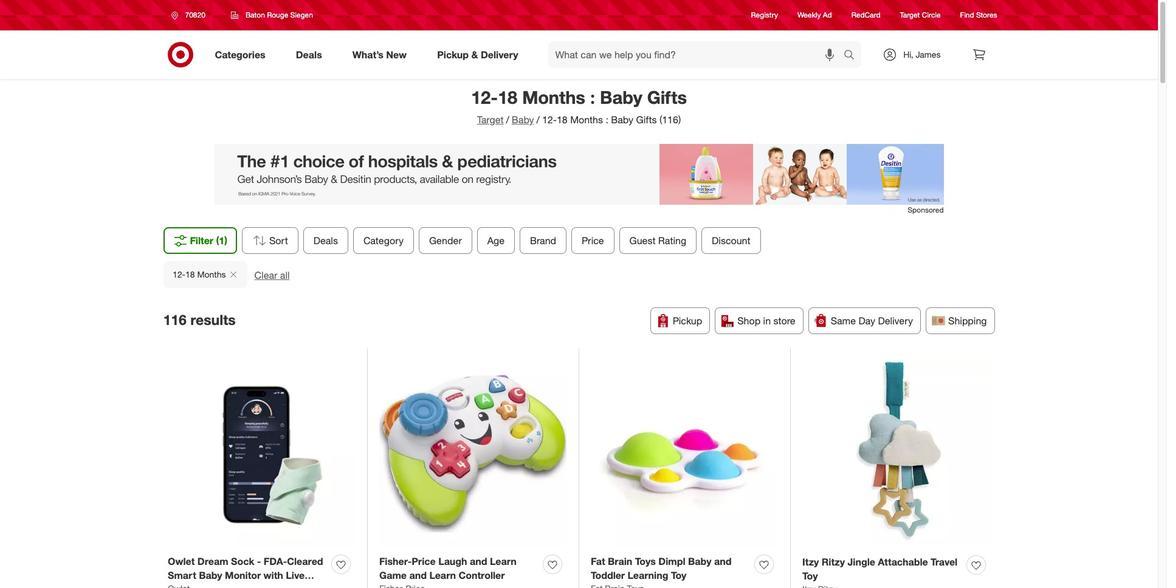 Task type: vqa. For each thing, say whether or not it's contained in the screenshot.
Fl
no



Task type: locate. For each thing, give the bounding box(es) containing it.
/
[[506, 114, 510, 126], [537, 114, 540, 126]]

price button
[[572, 227, 615, 254]]

toy down itzy
[[803, 570, 818, 583]]

0 horizontal spatial delivery
[[481, 48, 519, 61]]

and inside fat brain toys dimpl baby and toddler learning toy
[[715, 556, 732, 568]]

fat brain toys dimpl baby and toddler learning toy link
[[591, 555, 750, 583]]

target left baby link
[[477, 114, 504, 126]]

1 vertical spatial 12-
[[542, 114, 557, 126]]

18 down the filter (1) button at the left top of the page
[[185, 269, 195, 280]]

(116)
[[660, 114, 681, 126]]

weekly ad link
[[798, 10, 832, 20]]

sock
[[231, 556, 254, 568]]

0 vertical spatial price
[[582, 235, 604, 247]]

dream
[[198, 556, 228, 568]]

12- right baby link
[[542, 114, 557, 126]]

1 horizontal spatial /
[[537, 114, 540, 126]]

laugh
[[439, 556, 467, 568]]

0 horizontal spatial pickup
[[437, 48, 469, 61]]

1 vertical spatial learn
[[430, 570, 456, 582]]

:
[[591, 86, 595, 108], [606, 114, 609, 126]]

target inside 'target circle' link
[[901, 11, 920, 20]]

weekly ad
[[798, 11, 832, 20]]

deals inside button
[[314, 235, 338, 247]]

itzy ritzy jingle attachable travel toy link
[[803, 556, 962, 584]]

0 vertical spatial deals
[[296, 48, 322, 61]]

delivery right &
[[481, 48, 519, 61]]

discount button
[[702, 227, 761, 254]]

18 for 12-18 months
[[185, 269, 195, 280]]

and down monitor
[[247, 584, 264, 589]]

months up advertisement region
[[571, 114, 603, 126]]

12-18 months : baby gifts target / baby / 12-18 months : baby gifts (116)
[[471, 86, 687, 126]]

itzy ritzy jingle attachable travel toy image
[[803, 361, 991, 549], [803, 361, 991, 549]]

delivery for same day delivery
[[879, 315, 914, 327]]

and right dimpl
[[715, 556, 732, 568]]

0 vertical spatial pickup
[[437, 48, 469, 61]]

2 vertical spatial 12-
[[172, 269, 185, 280]]

pickup button
[[651, 308, 711, 335]]

toy down dimpl
[[671, 570, 687, 582]]

deals right sort
[[314, 235, 338, 247]]

18 inside button
[[185, 269, 195, 280]]

0 vertical spatial 12-
[[471, 86, 498, 108]]

0 vertical spatial 18
[[498, 86, 518, 108]]

health
[[168, 584, 198, 589]]

price left laugh
[[412, 556, 436, 568]]

fat brain toys dimpl baby and toddler learning toy image
[[591, 361, 779, 548], [591, 361, 779, 548]]

2 horizontal spatial 18
[[557, 114, 568, 126]]

1 horizontal spatial learn
[[490, 556, 517, 568]]

0 horizontal spatial /
[[506, 114, 510, 126]]

price inside button
[[582, 235, 604, 247]]

0 vertical spatial :
[[591, 86, 595, 108]]

18 right baby link
[[557, 114, 568, 126]]

pickup inside button
[[673, 315, 703, 327]]

target inside 12-18 months : baby gifts target / baby / 12-18 months : baby gifts (116)
[[477, 114, 504, 126]]

redcard link
[[852, 10, 881, 20]]

rating
[[659, 235, 687, 247]]

deals link
[[286, 41, 337, 68]]

0 vertical spatial target
[[901, 11, 920, 20]]

/ right baby link
[[537, 114, 540, 126]]

months inside button
[[197, 269, 226, 280]]

/ left baby link
[[506, 114, 510, 126]]

filter (1)
[[190, 235, 227, 247]]

find stores
[[961, 11, 998, 20]]

2 horizontal spatial 12-
[[542, 114, 557, 126]]

0 horizontal spatial price
[[412, 556, 436, 568]]

sort button
[[242, 227, 298, 254]]

deals
[[296, 48, 322, 61], [314, 235, 338, 247]]

116
[[163, 311, 187, 328]]

ritzy
[[822, 557, 845, 569]]

clear
[[254, 269, 277, 282]]

-
[[257, 556, 261, 568]]

circle
[[923, 11, 941, 20]]

owlet
[[168, 556, 195, 568]]

learn down laugh
[[430, 570, 456, 582]]

1 / from the left
[[506, 114, 510, 126]]

months down filter (1)
[[197, 269, 226, 280]]

pickup & delivery link
[[427, 41, 534, 68]]

advertisement region
[[214, 144, 944, 205]]

1 horizontal spatial :
[[606, 114, 609, 126]]

baby inside fat brain toys dimpl baby and toddler learning toy
[[689, 556, 712, 568]]

search
[[839, 50, 868, 62]]

target left circle
[[901, 11, 920, 20]]

sort
[[269, 235, 288, 247]]

0 horizontal spatial target
[[477, 114, 504, 126]]

owlet dream sock - fda-cleared smart baby monitor with live health readings and notifications image
[[168, 361, 355, 548], [168, 361, 355, 548]]

itzy ritzy jingle attachable travel toy
[[803, 557, 958, 583]]

gifts up the (116)
[[648, 86, 687, 108]]

gender button
[[419, 227, 472, 254]]

controller
[[459, 570, 505, 582]]

target link
[[477, 114, 504, 126]]

1 vertical spatial price
[[412, 556, 436, 568]]

18 up baby link
[[498, 86, 518, 108]]

delivery inside button
[[879, 315, 914, 327]]

0 horizontal spatial learn
[[430, 570, 456, 582]]

price left guest at right
[[582, 235, 604, 247]]

12- for 12-18 months : baby gifts target / baby / 12-18 months : baby gifts (116)
[[471, 86, 498, 108]]

guest rating
[[630, 235, 687, 247]]

1 vertical spatial 18
[[557, 114, 568, 126]]

1 horizontal spatial toy
[[803, 570, 818, 583]]

12-
[[471, 86, 498, 108], [542, 114, 557, 126], [172, 269, 185, 280]]

2 vertical spatial months
[[197, 269, 226, 280]]

what's new
[[353, 48, 407, 61]]

&
[[472, 48, 478, 61]]

baby inside owlet dream sock - fda-cleared smart baby monitor with live health readings and notifications
[[199, 570, 222, 582]]

12- down the filter (1) button at the left top of the page
[[172, 269, 185, 280]]

months up baby link
[[523, 86, 586, 108]]

learn
[[490, 556, 517, 568], [430, 570, 456, 582]]

search button
[[839, 41, 868, 71]]

12- up the target link
[[471, 86, 498, 108]]

rouge
[[267, 10, 288, 19]]

with
[[264, 570, 283, 582]]

learn up controller
[[490, 556, 517, 568]]

1 horizontal spatial price
[[582, 235, 604, 247]]

owlet dream sock - fda-cleared smart baby monitor with live health readings and notifications link
[[168, 555, 327, 589]]

(1)
[[216, 235, 227, 247]]

1 vertical spatial :
[[606, 114, 609, 126]]

smart
[[168, 570, 196, 582]]

deals down siegen
[[296, 48, 322, 61]]

0 horizontal spatial 12-
[[172, 269, 185, 280]]

new
[[386, 48, 407, 61]]

1 horizontal spatial delivery
[[879, 315, 914, 327]]

0 horizontal spatial toy
[[671, 570, 687, 582]]

1 vertical spatial deals
[[314, 235, 338, 247]]

store
[[774, 315, 796, 327]]

shop in store button
[[715, 308, 804, 335]]

in
[[764, 315, 771, 327]]

1 horizontal spatial pickup
[[673, 315, 703, 327]]

1 vertical spatial target
[[477, 114, 504, 126]]

2 / from the left
[[537, 114, 540, 126]]

find
[[961, 11, 975, 20]]

12-18 months
[[172, 269, 226, 280]]

2 vertical spatial 18
[[185, 269, 195, 280]]

1 vertical spatial delivery
[[879, 315, 914, 327]]

monitor
[[225, 570, 261, 582]]

delivery right 'day' at the right of the page
[[879, 315, 914, 327]]

brand button
[[520, 227, 567, 254]]

1 horizontal spatial target
[[901, 11, 920, 20]]

1 vertical spatial pickup
[[673, 315, 703, 327]]

12- for 12-18 months
[[172, 269, 185, 280]]

siegen
[[290, 10, 313, 19]]

fisher-price laugh and learn game and learn controller image
[[380, 361, 567, 548], [380, 361, 567, 548]]

1 horizontal spatial 12-
[[471, 86, 498, 108]]

fat brain toys dimpl baby and toddler learning toy
[[591, 556, 732, 582]]

toy inside itzy ritzy jingle attachable travel toy
[[803, 570, 818, 583]]

0 horizontal spatial 18
[[185, 269, 195, 280]]

filter
[[190, 235, 214, 247]]

and
[[470, 556, 488, 568], [715, 556, 732, 568], [410, 570, 427, 582], [247, 584, 264, 589]]

1 horizontal spatial 18
[[498, 86, 518, 108]]

price
[[582, 235, 604, 247], [412, 556, 436, 568]]

12- inside button
[[172, 269, 185, 280]]

0 vertical spatial months
[[523, 86, 586, 108]]

gifts left the (116)
[[637, 114, 657, 126]]

0 vertical spatial delivery
[[481, 48, 519, 61]]



Task type: describe. For each thing, give the bounding box(es) containing it.
game
[[380, 570, 407, 582]]

cleared
[[287, 556, 323, 568]]

weekly
[[798, 11, 821, 20]]

toys
[[635, 556, 656, 568]]

attachable
[[878, 557, 929, 569]]

deals button
[[303, 227, 348, 254]]

readings
[[201, 584, 244, 589]]

results
[[191, 311, 236, 328]]

registry link
[[752, 10, 779, 20]]

12-18 months button
[[163, 262, 247, 288]]

what's new link
[[342, 41, 422, 68]]

What can we help you find? suggestions appear below search field
[[548, 41, 847, 68]]

months for 12-18 months : baby gifts target / baby / 12-18 months : baby gifts (116)
[[523, 86, 586, 108]]

category button
[[353, 227, 414, 254]]

brain
[[608, 556, 633, 568]]

deals for the deals button
[[314, 235, 338, 247]]

registry
[[752, 11, 779, 20]]

fisher-
[[380, 556, 412, 568]]

redcard
[[852, 11, 881, 20]]

0 vertical spatial learn
[[490, 556, 517, 568]]

ad
[[823, 11, 832, 20]]

deals for deals link
[[296, 48, 322, 61]]

and inside owlet dream sock - fda-cleared smart baby monitor with live health readings and notifications
[[247, 584, 264, 589]]

months for 12-18 months
[[197, 269, 226, 280]]

pickup for pickup & delivery
[[437, 48, 469, 61]]

guest
[[630, 235, 656, 247]]

sponsored
[[908, 205, 944, 215]]

baton
[[246, 10, 265, 19]]

baton rouge siegen button
[[223, 4, 321, 26]]

toy inside fat brain toys dimpl baby and toddler learning toy
[[671, 570, 687, 582]]

shipping button
[[926, 308, 995, 335]]

fat
[[591, 556, 606, 568]]

all
[[280, 269, 290, 282]]

delivery for pickup & delivery
[[481, 48, 519, 61]]

baby link
[[512, 114, 534, 126]]

price inside fisher-price laugh and learn game and learn controller
[[412, 556, 436, 568]]

shop
[[738, 315, 761, 327]]

and right game
[[410, 570, 427, 582]]

learning
[[628, 570, 669, 582]]

day
[[859, 315, 876, 327]]

hi,
[[904, 49, 914, 60]]

fisher-price laugh and learn game and learn controller
[[380, 556, 517, 582]]

0 horizontal spatial :
[[591, 86, 595, 108]]

shipping
[[949, 315, 987, 327]]

0 vertical spatial gifts
[[648, 86, 687, 108]]

70820 button
[[163, 4, 218, 26]]

pickup for pickup
[[673, 315, 703, 327]]

guest rating button
[[620, 227, 697, 254]]

filter (1) button
[[163, 227, 237, 254]]

gender
[[429, 235, 462, 247]]

categories link
[[205, 41, 281, 68]]

james
[[916, 49, 941, 60]]

travel
[[931, 557, 958, 569]]

discount
[[712, 235, 751, 247]]

target circle
[[901, 11, 941, 20]]

shop in store
[[738, 315, 796, 327]]

owlet dream sock - fda-cleared smart baby monitor with live health readings and notifications
[[168, 556, 325, 589]]

itzy
[[803, 557, 819, 569]]

1 vertical spatial gifts
[[637, 114, 657, 126]]

fisher-price laugh and learn game and learn controller link
[[380, 555, 538, 583]]

18 for 12-18 months : baby gifts target / baby / 12-18 months : baby gifts (116)
[[498, 86, 518, 108]]

live
[[286, 570, 305, 582]]

target circle link
[[901, 10, 941, 20]]

fda-
[[264, 556, 287, 568]]

hi, james
[[904, 49, 941, 60]]

category
[[364, 235, 404, 247]]

age
[[488, 235, 505, 247]]

clear all
[[254, 269, 290, 282]]

dimpl
[[659, 556, 686, 568]]

70820
[[185, 10, 206, 19]]

clear all button
[[254, 269, 290, 283]]

1 vertical spatial months
[[571, 114, 603, 126]]

pickup & delivery
[[437, 48, 519, 61]]

same day delivery button
[[809, 308, 922, 335]]

and up controller
[[470, 556, 488, 568]]

116 results
[[163, 311, 236, 328]]

find stores link
[[961, 10, 998, 20]]

same
[[831, 315, 856, 327]]

jingle
[[848, 557, 876, 569]]



